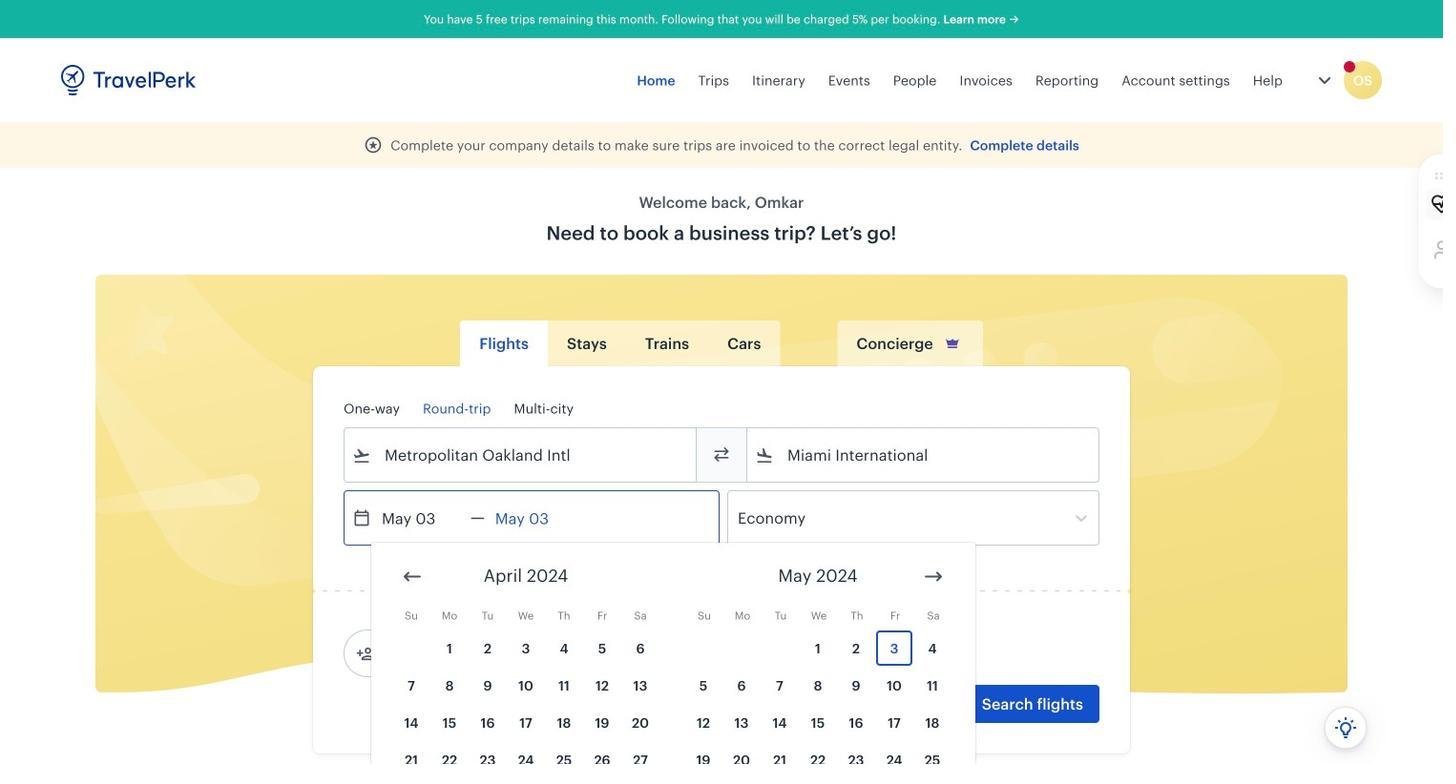 Task type: locate. For each thing, give the bounding box(es) containing it.
move forward to switch to the next month. image
[[922, 566, 945, 589]]

calendar application
[[371, 543, 1444, 765]]

Depart text field
[[371, 492, 471, 545]]



Task type: describe. For each thing, give the bounding box(es) containing it.
move backward to switch to the previous month. image
[[401, 566, 424, 589]]

From search field
[[371, 440, 671, 471]]

Return text field
[[485, 492, 584, 545]]

Add first traveler search field
[[375, 639, 574, 669]]

To search field
[[774, 440, 1074, 471]]



